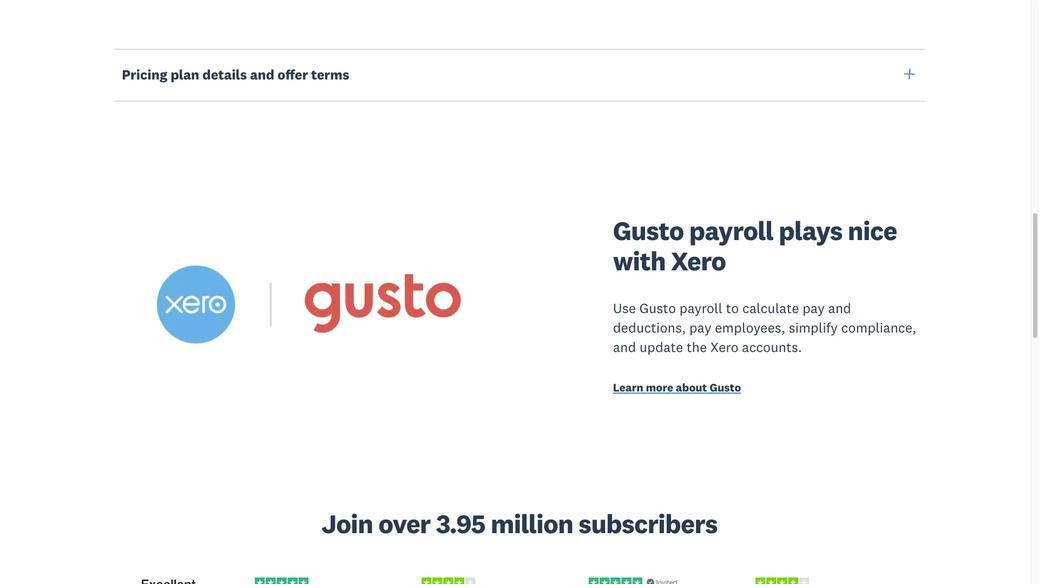 Task type: describe. For each thing, give the bounding box(es) containing it.
gusto payroll plays nice with xero
[[614, 214, 898, 278]]

2 horizontal spatial and
[[829, 300, 852, 318]]

nice
[[848, 214, 898, 247]]

employees,
[[716, 320, 786, 337]]

1 horizontal spatial and
[[614, 339, 637, 356]]

more
[[646, 381, 674, 395]]

use
[[614, 300, 637, 318]]

plan
[[171, 66, 200, 83]]

xero inside gusto payroll plays nice with xero
[[672, 245, 726, 278]]

gusto inside gusto payroll plays nice with xero
[[614, 214, 684, 247]]

over
[[379, 508, 431, 541]]

to
[[727, 300, 740, 318]]

terms
[[311, 66, 350, 83]]

details
[[203, 66, 247, 83]]

accounts.
[[743, 339, 803, 356]]

join
[[322, 508, 373, 541]]

payroll inside use gusto payroll to calculate pay and deductions, pay employees, simplify compliance, and update the xero accounts.
[[680, 300, 723, 318]]

pricing plan details and offer terms
[[122, 66, 350, 83]]

with
[[614, 245, 666, 278]]

million
[[491, 508, 574, 541]]

pricing
[[122, 66, 168, 83]]

simplify
[[789, 320, 838, 337]]

about
[[676, 381, 708, 395]]



Task type: locate. For each thing, give the bounding box(es) containing it.
learn
[[614, 381, 644, 395]]

0 vertical spatial payroll
[[690, 214, 774, 247]]

1 vertical spatial pay
[[690, 320, 712, 337]]

the
[[687, 339, 708, 356]]

0 vertical spatial and
[[250, 66, 275, 83]]

learn more about gusto link
[[614, 381, 926, 398]]

payroll
[[690, 214, 774, 247], [680, 300, 723, 318]]

compliance,
[[842, 320, 917, 337]]

xero
[[672, 245, 726, 278], [711, 339, 739, 356]]

1 vertical spatial xero
[[711, 339, 739, 356]]

1 vertical spatial payroll
[[680, 300, 723, 318]]

pay up the
[[690, 320, 712, 337]]

pay
[[803, 300, 825, 318], [690, 320, 712, 337]]

pay up simplify
[[803, 300, 825, 318]]

and inside pricing plan details and offer terms dropdown button
[[250, 66, 275, 83]]

calculate
[[743, 300, 800, 318]]

and up simplify
[[829, 300, 852, 318]]

pricing plan details and offer terms button
[[114, 49, 926, 102]]

3.95
[[436, 508, 486, 541]]

2 vertical spatial and
[[614, 339, 637, 356]]

0 vertical spatial xero
[[672, 245, 726, 278]]

1 vertical spatial gusto
[[640, 300, 677, 318]]

subscribers
[[579, 508, 718, 541]]

payroll inside gusto payroll plays nice with xero
[[690, 214, 774, 247]]

update
[[640, 339, 684, 356]]

join over 3.95 million subscribers
[[322, 508, 718, 541]]

use gusto payroll to calculate pay and deductions, pay employees, simplify compliance, and update the xero accounts.
[[614, 300, 917, 356]]

1 vertical spatial and
[[829, 300, 852, 318]]

and down deductions,
[[614, 339, 637, 356]]

0 horizontal spatial pay
[[690, 320, 712, 337]]

gusto inside learn more about gusto 'link'
[[710, 381, 742, 395]]

and left offer
[[250, 66, 275, 83]]

and
[[250, 66, 275, 83], [829, 300, 852, 318], [614, 339, 637, 356]]

offer
[[278, 66, 308, 83]]

plays
[[779, 214, 843, 247]]

gusto
[[614, 214, 684, 247], [640, 300, 677, 318], [710, 381, 742, 395]]

deductions,
[[614, 320, 686, 337]]

gusto inside use gusto payroll to calculate pay and deductions, pay employees, simplify compliance, and update the xero accounts.
[[640, 300, 677, 318]]

0 vertical spatial gusto
[[614, 214, 684, 247]]

learn more about gusto
[[614, 381, 742, 395]]

0 horizontal spatial and
[[250, 66, 275, 83]]

1 horizontal spatial pay
[[803, 300, 825, 318]]

0 vertical spatial pay
[[803, 300, 825, 318]]

xero inside use gusto payroll to calculate pay and deductions, pay employees, simplify compliance, and update the xero accounts.
[[711, 339, 739, 356]]

2 vertical spatial gusto
[[710, 381, 742, 395]]

xero and gusto brands image
[[114, 208, 510, 404]]



Task type: vqa. For each thing, say whether or not it's contained in the screenshot.
payroll
yes



